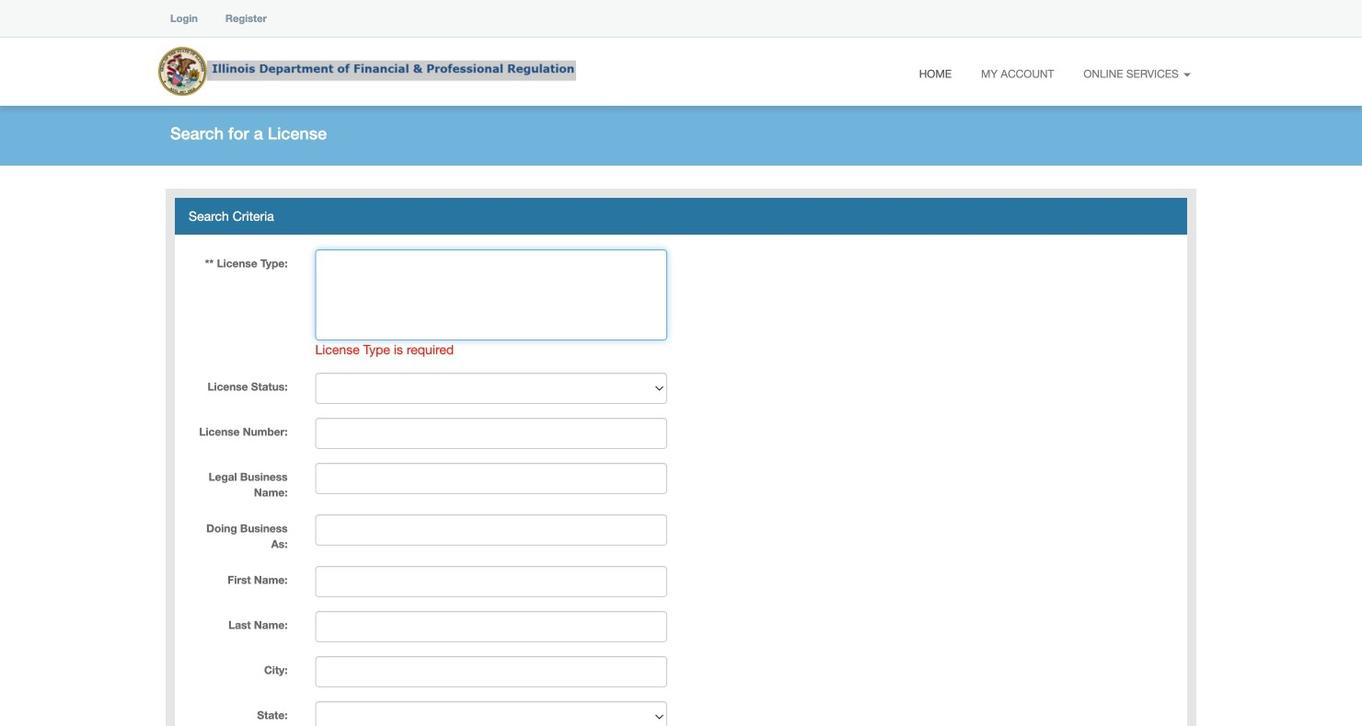 Task type: locate. For each thing, give the bounding box(es) containing it.
None text field
[[315, 463, 667, 494], [315, 515, 667, 546], [315, 566, 667, 597], [315, 463, 667, 494], [315, 515, 667, 546], [315, 566, 667, 597]]

None text field
[[315, 418, 667, 449], [315, 611, 667, 642], [315, 656, 667, 688], [315, 418, 667, 449], [315, 611, 667, 642], [315, 656, 667, 688]]

illinois department of financial and professional regulation image
[[156, 41, 576, 100]]



Task type: vqa. For each thing, say whether or not it's contained in the screenshot.
Military Status
no



